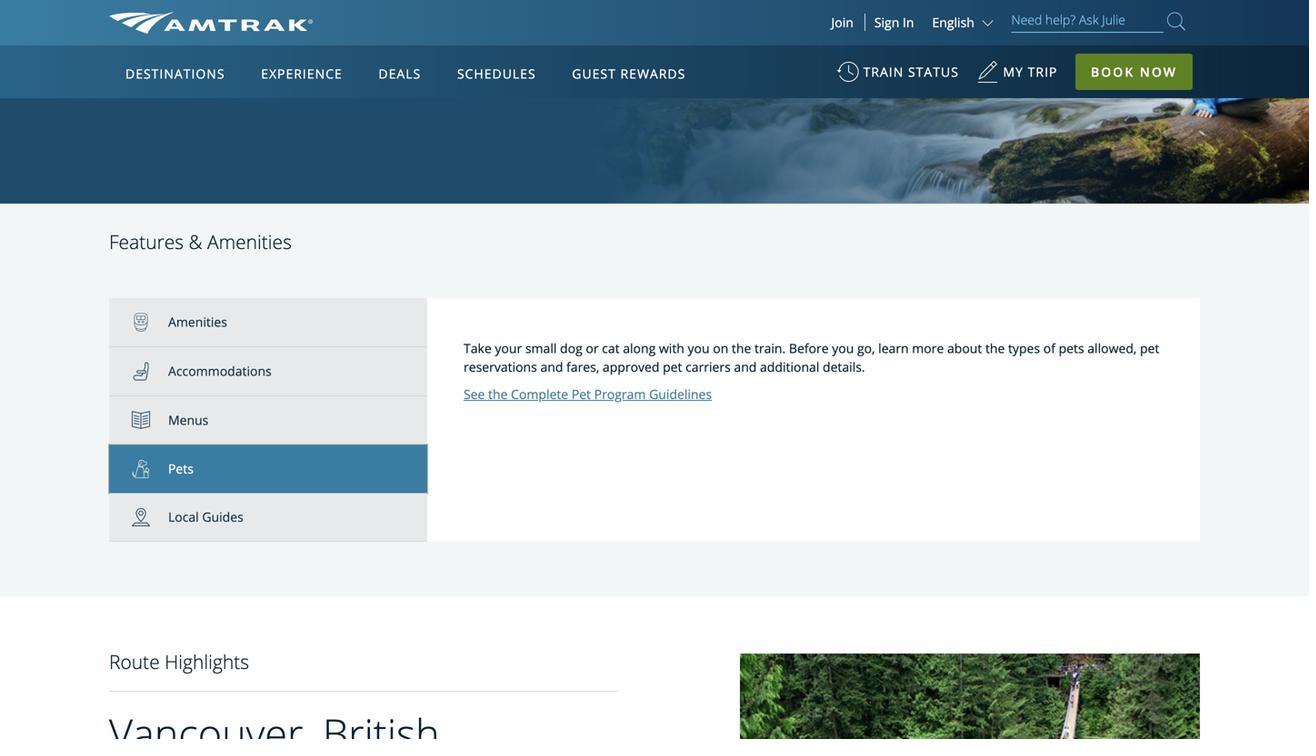 Task type: locate. For each thing, give the bounding box(es) containing it.
the
[[732, 340, 751, 357], [986, 340, 1005, 357], [488, 385, 508, 403]]

local guides button
[[109, 493, 427, 542]]

route
[[109, 649, 160, 675]]

the left types at the top right
[[986, 340, 1005, 357]]

pets
[[168, 460, 194, 477]]

see the complete pet program guidelines
[[464, 385, 712, 403]]

guides
[[202, 508, 244, 525]]

book now
[[1091, 63, 1178, 80]]

and down small
[[541, 358, 563, 375]]

1 horizontal spatial you
[[832, 340, 854, 357]]

amenities inside button
[[168, 313, 227, 331]]

0 horizontal spatial pet
[[663, 358, 682, 375]]

details.
[[823, 358, 865, 375]]

1 horizontal spatial the
[[732, 340, 751, 357]]

reservations
[[464, 358, 537, 375]]

cat
[[602, 340, 620, 357]]

pet right allowed,
[[1140, 340, 1160, 357]]

english
[[932, 14, 975, 31]]

0 horizontal spatial you
[[688, 340, 710, 357]]

go,
[[857, 340, 875, 357]]

complete
[[511, 385, 568, 403]]

2 and from the left
[[734, 358, 757, 375]]

pets list item
[[109, 445, 427, 493]]

1 horizontal spatial pet
[[1140, 340, 1160, 357]]

guest rewards
[[572, 65, 686, 82]]

see the complete pet program guidelines link
[[464, 385, 712, 403]]

take
[[464, 340, 492, 357]]

0 vertical spatial pet
[[1140, 340, 1160, 357]]

and down train.
[[734, 358, 757, 375]]

—
[[808, 14, 844, 65]]

the right on on the top right
[[732, 340, 751, 357]]

Please enter your search item search field
[[1012, 9, 1164, 33]]

highlights
[[165, 649, 249, 675]]

1 you from the left
[[688, 340, 710, 357]]

—                                      jules renard
[[808, 14, 1047, 65]]

experience button
[[254, 48, 350, 99]]

my trip button
[[977, 55, 1058, 99]]

pets button
[[109, 445, 427, 493]]

you up carriers
[[688, 340, 710, 357]]

book
[[1091, 63, 1135, 80]]

pet down the with
[[663, 358, 682, 375]]

jules
[[854, 14, 924, 65]]

fares,
[[567, 358, 599, 375]]

1 vertical spatial amenities
[[168, 313, 227, 331]]

regions map image
[[177, 152, 613, 406]]

you
[[688, 340, 710, 357], [832, 340, 854, 357]]

my
[[1003, 63, 1024, 80]]

0 horizontal spatial and
[[541, 358, 563, 375]]

on
[[713, 340, 729, 357]]

pet
[[1140, 340, 1160, 357], [663, 358, 682, 375]]

amenities right &
[[207, 229, 292, 255]]

with
[[659, 340, 685, 357]]

1 horizontal spatial and
[[734, 358, 757, 375]]

1 vertical spatial pet
[[663, 358, 682, 375]]

experience
[[261, 65, 343, 82]]

guidelines
[[649, 385, 712, 403]]

before
[[789, 340, 829, 357]]

amenities
[[207, 229, 292, 255], [168, 313, 227, 331]]

pictoral icon for pets image
[[132, 460, 168, 478]]

see
[[464, 385, 485, 403]]

in
[[903, 14, 914, 31]]

list
[[109, 298, 427, 542]]

amenities up accommodations
[[168, 313, 227, 331]]

banner
[[0, 0, 1309, 420]]

join button
[[821, 14, 865, 31]]

1 and from the left
[[541, 358, 563, 375]]

and
[[541, 358, 563, 375], [734, 358, 757, 375]]

english button
[[932, 14, 998, 31]]

small
[[525, 340, 557, 357]]

application
[[177, 152, 613, 406]]

status
[[908, 63, 959, 80]]

you up details.
[[832, 340, 854, 357]]

the right see
[[488, 385, 508, 403]]

local
[[168, 508, 199, 525]]

guest
[[572, 65, 616, 82]]

carriers
[[686, 358, 731, 375]]

destinations
[[125, 65, 225, 82]]

train
[[863, 63, 904, 80]]

of
[[1044, 340, 1056, 357]]



Task type: describe. For each thing, give the bounding box(es) containing it.
local guides
[[168, 508, 244, 525]]

sign
[[875, 14, 900, 31]]

accommodations
[[168, 362, 272, 380]]

renard
[[933, 14, 1047, 65]]

sign in button
[[875, 14, 914, 31]]

accommodations button
[[109, 347, 427, 396]]

pets
[[1059, 340, 1084, 357]]

rewards
[[621, 65, 686, 82]]

guest rewards button
[[565, 48, 693, 99]]

features
[[109, 229, 184, 255]]

schedules link
[[450, 45, 543, 98]]

additional
[[760, 358, 820, 375]]

train.
[[755, 340, 786, 357]]

along
[[623, 340, 656, 357]]

your
[[495, 340, 522, 357]]

train status
[[863, 63, 959, 80]]

amenities button
[[109, 298, 427, 347]]

schedules
[[457, 65, 536, 82]]

about
[[947, 340, 982, 357]]

pictoral icon for local-guides image
[[132, 508, 168, 526]]

program
[[594, 385, 646, 403]]

or
[[586, 340, 599, 357]]

sign in
[[875, 14, 914, 31]]

allowed,
[[1088, 340, 1137, 357]]

take your small dog or cat along with you on the train. before you go, learn more about the types of pets allowed, pet reservations and fares, approved pet carriers and additional details.
[[464, 340, 1160, 375]]

list containing amenities
[[109, 298, 427, 542]]

now
[[1140, 63, 1178, 80]]

2 horizontal spatial the
[[986, 340, 1005, 357]]

&
[[189, 229, 202, 255]]

types
[[1008, 340, 1040, 357]]

deals button
[[371, 48, 428, 99]]

destinations button
[[118, 48, 232, 99]]

book now button
[[1076, 54, 1193, 90]]

menus button
[[109, 396, 427, 445]]

learn
[[878, 340, 909, 357]]

pictoral icon for seat image
[[132, 362, 168, 380]]

pet
[[572, 385, 591, 403]]

features & amenities
[[109, 229, 292, 255]]

join
[[832, 14, 854, 31]]

pictoral icon for menu image
[[132, 411, 168, 429]]

more
[[912, 340, 944, 357]]

my trip
[[1003, 63, 1058, 80]]

0 horizontal spatial the
[[488, 385, 508, 403]]

pictoral icon for train image
[[132, 313, 168, 332]]

approved
[[603, 358, 660, 375]]

deals
[[379, 65, 421, 82]]

menus
[[168, 411, 209, 429]]

train status link
[[837, 55, 959, 99]]

trip
[[1028, 63, 1058, 80]]

2 you from the left
[[832, 340, 854, 357]]

banner containing join
[[0, 0, 1309, 420]]

amtrak image
[[109, 12, 313, 34]]

dog
[[560, 340, 583, 357]]

0 vertical spatial amenities
[[207, 229, 292, 255]]

route highlights
[[109, 649, 249, 675]]

search icon image
[[1168, 9, 1186, 34]]



Task type: vqa. For each thing, say whether or not it's contained in the screenshot.
allowed,
yes



